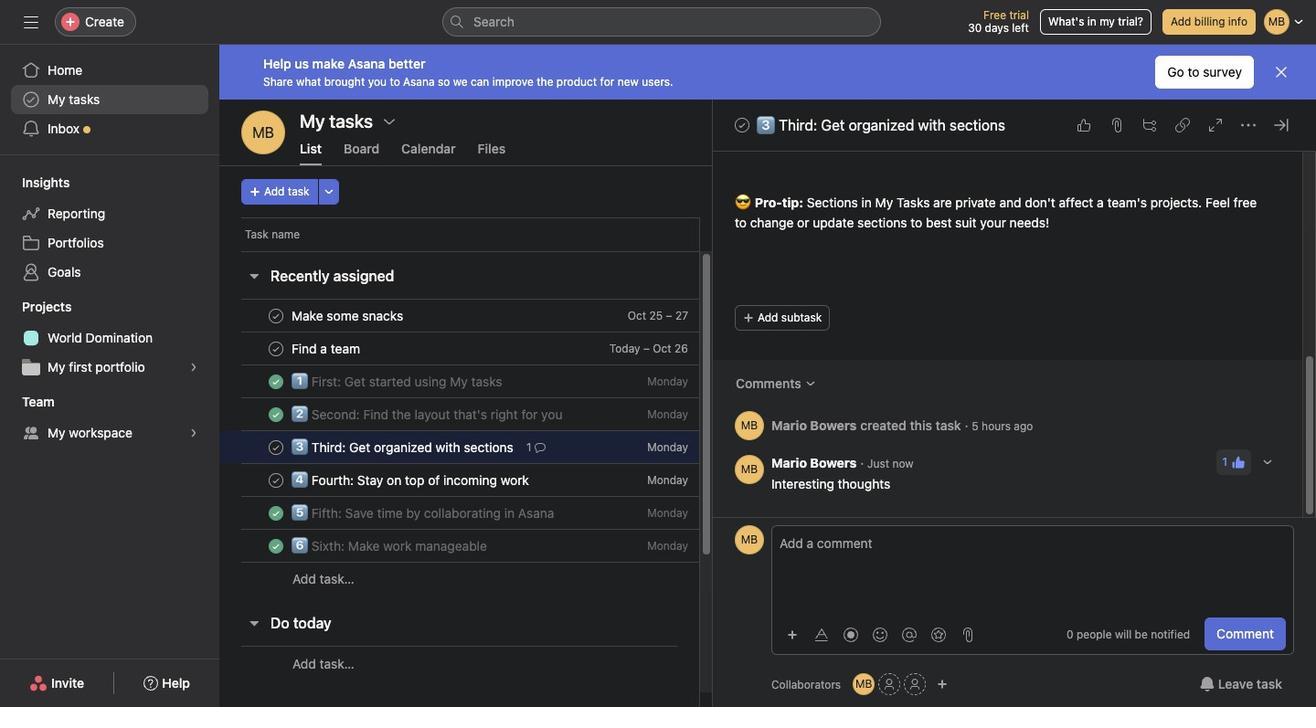 Task type: locate. For each thing, give the bounding box(es) containing it.
trial
[[1010, 8, 1029, 22]]

2 task… from the top
[[320, 656, 355, 671]]

task… inside header recently assigned tree grid
[[320, 571, 355, 587]]

0 horizontal spatial this
[[825, 134, 846, 150]]

1 add task… from the top
[[293, 571, 355, 587]]

add task… button
[[293, 570, 355, 590], [293, 654, 355, 674]]

portfolios
[[48, 235, 104, 250]]

4 completed checkbox from the top
[[265, 437, 287, 458]]

add subtask button
[[735, 305, 830, 331]]

banner
[[219, 45, 1316, 100]]

1 horizontal spatial 1 button
[[1217, 450, 1251, 475]]

sections down tasks
[[858, 215, 907, 230]]

3 completed image from the top
[[265, 437, 287, 458]]

comments button
[[724, 367, 828, 400]]

add task… button down today at left
[[293, 654, 355, 674]]

mario down the comments dropdown button
[[772, 417, 807, 433]]

completed image inside make some snacks "cell"
[[265, 305, 287, 327]]

toolbar
[[780, 621, 981, 648]]

add task… button inside header recently assigned tree grid
[[293, 570, 355, 590]]

insert an object image
[[787, 629, 798, 640]]

info
[[1228, 15, 1248, 28]]

my for my first portfolio
[[48, 359, 65, 375]]

full screen image
[[1208, 118, 1223, 133]]

0 vertical spatial sections
[[950, 117, 1006, 133]]

help button
[[132, 667, 202, 700]]

mario for ·
[[772, 455, 807, 471]]

0 vertical spatial 1
[[526, 440, 532, 454]]

0 vertical spatial this
[[825, 134, 846, 150]]

completed image inside 5️⃣ fifth: save time by collaborating in asana "cell"
[[265, 502, 287, 524]]

mario bowers · just now
[[772, 455, 914, 471]]

header recently assigned tree grid
[[219, 299, 767, 596]]

this right created
[[910, 417, 932, 433]]

my inside projects element
[[48, 359, 65, 375]]

1 horizontal spatial oct
[[653, 342, 672, 356]]

0 vertical spatial in
[[1088, 15, 1097, 28]]

sections in my tasks are private and don't affect a team's projects. feel free to change or update sections to best suit your needs!
[[735, 195, 1261, 230]]

1 monday from the top
[[647, 375, 688, 389]]

this
[[825, 134, 846, 150], [910, 417, 932, 433]]

what's in my trial? button
[[1040, 9, 1152, 35]]

projects element
[[0, 291, 219, 386]]

0 vertical spatial completed checkbox
[[731, 114, 753, 136]]

sections up done!
[[950, 117, 1006, 133]]

make
[[312, 55, 345, 71]]

2 monday from the top
[[647, 408, 688, 421]]

goals link
[[11, 258, 208, 287]]

help inside dropdown button
[[162, 676, 190, 691]]

1 horizontal spatial this
[[910, 417, 932, 433]]

1 vertical spatial 1
[[1223, 455, 1228, 469]]

completed image inside 3️⃣ third: get organized with sections cell
[[265, 437, 287, 458]]

0 horizontal spatial 1
[[526, 440, 532, 454]]

completed image inside 2️⃣ second: find the layout that's right for you cell
[[265, 404, 287, 426]]

change
[[750, 215, 794, 230]]

0 vertical spatial help
[[263, 55, 291, 71]]

completed image inside the 4️⃣ fourth: stay on top of incoming work cell
[[265, 469, 287, 491]]

task… up today at left
[[320, 571, 355, 587]]

0 horizontal spatial help
[[162, 676, 190, 691]]

mario
[[772, 417, 807, 433], [772, 455, 807, 471]]

5 completed checkbox from the top
[[265, 469, 287, 491]]

and
[[1000, 195, 1022, 210]]

bowers for ·
[[810, 455, 857, 471]]

comment
[[1217, 626, 1274, 642]]

my inside global element
[[48, 91, 65, 107]]

what's
[[1048, 15, 1085, 28]]

this inside description document
[[825, 134, 846, 150]]

completed checkbox inside 2️⃣ second: find the layout that's right for you cell
[[265, 404, 287, 426]]

are
[[934, 195, 952, 210]]

1 add task… row from the top
[[219, 562, 767, 596]]

task
[[850, 134, 874, 150], [288, 185, 310, 198], [936, 417, 961, 433], [1257, 676, 1283, 692]]

completed checkbox inside 3️⃣ third: get organized with sections cell
[[265, 437, 287, 458]]

formatting image
[[815, 628, 829, 642]]

asana better
[[348, 55, 425, 71]]

completed checkbox left 3️⃣
[[731, 114, 753, 136]]

today
[[609, 342, 640, 356]]

completed checkbox for 'row' containing today
[[265, 338, 287, 360]]

projects.
[[1151, 195, 1202, 210]]

create button
[[55, 7, 136, 37]]

0 vertical spatial add task… row
[[219, 562, 767, 596]]

suit
[[955, 215, 977, 230]]

completed image
[[731, 114, 753, 136], [265, 338, 287, 360], [265, 404, 287, 426], [265, 502, 287, 524]]

completed image
[[265, 305, 287, 327], [265, 371, 287, 393], [265, 437, 287, 458], [265, 469, 287, 491], [265, 535, 287, 557]]

1 vertical spatial ·
[[860, 455, 864, 471]]

my inside sections in my tasks are private and don't affect a team's projects. feel free to change or update sections to best suit your needs!
[[875, 195, 893, 210]]

monday for 2️⃣ second: find the layout that's right for you cell
[[647, 408, 688, 421]]

completed image for 4️⃣ fourth: stay on top of incoming work text box
[[265, 469, 287, 491]]

leave
[[1218, 676, 1254, 692]]

add task… up today at left
[[293, 571, 355, 587]]

completed image inside find a team cell
[[265, 338, 287, 360]]

– inside make some snacks "cell"
[[666, 309, 672, 323]]

completed checkbox inside 6️⃣ sixth: make work manageable cell
[[265, 535, 287, 557]]

my inside teams element
[[48, 425, 65, 441]]

this down get
[[825, 134, 846, 150]]

task… down today at left
[[320, 656, 355, 671]]

completed checkbox inside make some snacks "cell"
[[265, 305, 287, 327]]

oct left 26
[[653, 342, 672, 356]]

monday inside the 4️⃣ fourth: stay on top of incoming work cell
[[647, 474, 688, 487]]

task left more actions image
[[288, 185, 310, 198]]

toolbar inside 3️⃣ third: get organized with sections dialog
[[780, 621, 981, 648]]

5 monday from the top
[[647, 506, 688, 520]]

1 horizontal spatial show options image
[[1262, 457, 1273, 468]]

add task… down today at left
[[293, 656, 355, 671]]

free trial 30 days left
[[968, 8, 1029, 35]]

task name
[[245, 228, 300, 241]]

0 horizontal spatial show options image
[[382, 114, 397, 129]]

2 mario from the top
[[772, 455, 807, 471]]

0 vertical spatial mario
[[772, 417, 807, 433]]

task down 3️⃣ third: get organized with sections
[[850, 134, 874, 150]]

mario for created
[[772, 417, 807, 433]]

days
[[985, 21, 1009, 35]]

in inside sections in my tasks are private and don't affect a team's projects. feel free to change or update sections to best suit your needs!
[[862, 195, 872, 210]]

1 vertical spatial task…
[[320, 656, 355, 671]]

completed checkbox for 5️⃣ fifth: save time by collaborating in asana text field
[[265, 502, 287, 524]]

2 completed image from the top
[[265, 371, 287, 393]]

1 horizontal spatial 1
[[1223, 455, 1228, 469]]

3 monday row from the top
[[219, 463, 767, 497]]

Completed checkbox
[[265, 305, 287, 327], [265, 371, 287, 393], [265, 404, 287, 426], [265, 437, 287, 458], [265, 469, 287, 491], [265, 502, 287, 524]]

go to survey button
[[1156, 56, 1254, 89]]

find a team cell
[[219, 332, 700, 366]]

1 button inside 3️⃣ third: get organized with sections cell
[[523, 438, 550, 457]]

board link
[[344, 141, 380, 165]]

4 monday row from the top
[[219, 496, 767, 530]]

row up 1️⃣ first: get started using my tasks cell
[[219, 299, 767, 333]]

mario up the interesting
[[772, 455, 807, 471]]

files link
[[478, 141, 506, 165]]

task…
[[320, 571, 355, 587], [320, 656, 355, 671]]

monday row
[[219, 365, 767, 399], [219, 398, 767, 431], [219, 463, 767, 497], [219, 496, 767, 530], [219, 529, 767, 563]]

0 horizontal spatial –
[[643, 342, 650, 356]]

main content
[[713, 0, 1303, 517]]

mario bowers link
[[772, 417, 857, 433], [772, 455, 857, 471]]

to down tasks
[[911, 215, 923, 230]]

5 completed image from the top
[[265, 535, 287, 557]]

in left my on the top of page
[[1088, 15, 1097, 28]]

main content containing complete this task when you're done!
[[713, 0, 1303, 517]]

Completed checkbox
[[731, 114, 753, 136], [265, 338, 287, 360], [265, 535, 287, 557]]

sections
[[950, 117, 1006, 133], [858, 215, 907, 230]]

2 mario bowers link from the top
[[772, 455, 857, 471]]

team
[[22, 394, 55, 410]]

monday inside 1️⃣ first: get started using my tasks cell
[[647, 375, 688, 389]]

list link
[[300, 141, 322, 165]]

completed checkbox left find a team text field
[[265, 338, 287, 360]]

3 completed checkbox from the top
[[265, 404, 287, 426]]

completed checkbox for 1️⃣ first: get started using my tasks text box
[[265, 371, 287, 393]]

2 vertical spatial completed checkbox
[[265, 535, 287, 557]]

to right you
[[390, 75, 400, 88]]

more actions image
[[323, 186, 334, 197]]

add inside header recently assigned tree grid
[[293, 571, 316, 587]]

add task… row
[[219, 562, 767, 596], [219, 646, 767, 681]]

1 horizontal spatial ·
[[965, 417, 969, 433]]

monday for the 4️⃣ fourth: stay on top of incoming work cell
[[647, 474, 688, 487]]

row containing oct 25
[[219, 299, 767, 333]]

my
[[48, 91, 65, 107], [875, 195, 893, 210], [48, 359, 65, 375], [48, 425, 65, 441]]

oct left 25
[[628, 309, 646, 323]]

1 button
[[523, 438, 550, 457], [1217, 450, 1251, 475]]

1 completed image from the top
[[265, 305, 287, 327]]

help inside help us make asana better share what brought you to asana so we can improve the product for new users.
[[263, 55, 291, 71]]

created
[[860, 417, 907, 433]]

collapse task list for this section image
[[247, 616, 261, 631]]

1 vertical spatial mario bowers link
[[772, 455, 857, 471]]

2 add task… button from the top
[[293, 654, 355, 674]]

add left subtask
[[758, 311, 778, 325]]

monday for 1️⃣ first: get started using my tasks cell
[[647, 375, 688, 389]]

2 add task… from the top
[[293, 656, 355, 671]]

6 monday from the top
[[647, 539, 688, 553]]

0 horizontal spatial ·
[[860, 455, 864, 471]]

1 vertical spatial add task… button
[[293, 654, 355, 674]]

0 vertical spatial add task…
[[293, 571, 355, 587]]

search
[[474, 14, 515, 29]]

5️⃣ Fifth: Save time by collaborating in Asana text field
[[288, 504, 560, 522]]

complete this task when you're done!
[[764, 134, 987, 150]]

2 bowers from the top
[[810, 455, 857, 471]]

what
[[296, 75, 321, 88]]

completed checkbox inside 3️⃣ third: get organized with sections dialog
[[731, 114, 753, 136]]

5️⃣ fifth: save time by collaborating in asana cell
[[219, 496, 700, 530]]

1 add task… button from the top
[[293, 570, 355, 590]]

mb button
[[241, 111, 285, 154], [735, 411, 764, 441], [735, 455, 764, 484], [735, 526, 764, 555], [853, 674, 875, 696]]

1️⃣ First: Get started using My tasks text field
[[288, 373, 508, 391]]

search list box
[[442, 7, 881, 37]]

add task… button up today at left
[[293, 570, 355, 590]]

monday inside 6️⃣ sixth: make work manageable cell
[[647, 539, 688, 553]]

completed checkbox inside find a team cell
[[265, 338, 287, 360]]

3 monday from the top
[[647, 441, 688, 454]]

1 horizontal spatial in
[[1088, 15, 1097, 28]]

completed checkbox inside the 4️⃣ fourth: stay on top of incoming work cell
[[265, 469, 287, 491]]

– right today
[[643, 342, 650, 356]]

recently assigned button
[[271, 260, 394, 293]]

1 vertical spatial mario
[[772, 455, 807, 471]]

6 completed checkbox from the top
[[265, 502, 287, 524]]

1 horizontal spatial help
[[263, 55, 291, 71]]

in
[[1088, 15, 1097, 28], [862, 195, 872, 210]]

add task… button for second add task… row
[[293, 654, 355, 674]]

add up "do today"
[[293, 571, 316, 587]]

2 completed checkbox from the top
[[265, 371, 287, 393]]

completed image for 2nd the 'monday' row from the bottom of the header recently assigned tree grid
[[265, 502, 287, 524]]

0 vertical spatial add task… button
[[293, 570, 355, 590]]

completed checkbox for 4️⃣ fourth: stay on top of incoming work text box
[[265, 469, 287, 491]]

task right "leave" on the bottom of page
[[1257, 676, 1283, 692]]

0 vertical spatial mario bowers link
[[772, 417, 857, 433]]

done!
[[953, 134, 987, 150]]

mario bowers link up the interesting
[[772, 455, 857, 471]]

5
[[972, 419, 979, 433]]

0 vertical spatial task…
[[320, 571, 355, 587]]

1 horizontal spatial sections
[[950, 117, 1006, 133]]

task… for 'add task…' button within the header recently assigned tree grid
[[320, 571, 355, 587]]

subtask
[[781, 311, 822, 325]]

add task… inside header recently assigned tree grid
[[293, 571, 355, 587]]

my for my tasks
[[48, 91, 65, 107]]

completed image inside 1️⃣ first: get started using my tasks cell
[[265, 371, 287, 393]]

0 horizontal spatial sections
[[858, 215, 907, 230]]

1 mario bowers link from the top
[[772, 417, 857, 433]]

3️⃣ third: get organized with sections
[[757, 117, 1006, 133]]

monday inside 3️⃣ third: get organized with sections cell
[[647, 441, 688, 454]]

home link
[[11, 56, 208, 85]]

us
[[295, 55, 309, 71]]

copy task link image
[[1176, 118, 1190, 133]]

inbox
[[48, 121, 80, 136]]

close details image
[[1274, 118, 1289, 133]]

1 vertical spatial add task… row
[[219, 646, 767, 681]]

completed checkbox for 1st the 'monday' row from the bottom of the header recently assigned tree grid
[[265, 535, 287, 557]]

1 vertical spatial in
[[862, 195, 872, 210]]

1 horizontal spatial –
[[666, 309, 672, 323]]

your
[[980, 215, 1006, 230]]

row
[[241, 250, 699, 252], [219, 299, 767, 333], [219, 332, 767, 366], [219, 431, 767, 464]]

1 vertical spatial bowers
[[810, 455, 857, 471]]

with
[[918, 117, 946, 133]]

0 horizontal spatial in
[[862, 195, 872, 210]]

left
[[1012, 21, 1029, 35]]

help for help us make asana better share what brought you to asana so we can improve the product for new users.
[[263, 55, 291, 71]]

will
[[1115, 628, 1132, 642]]

0 vertical spatial bowers
[[810, 417, 857, 433]]

completed checkbox inside 5️⃣ fifth: save time by collaborating in asana "cell"
[[265, 502, 287, 524]]

1 vertical spatial sections
[[858, 215, 907, 230]]

task left 5
[[936, 417, 961, 433]]

1 vertical spatial add task…
[[293, 656, 355, 671]]

add task…
[[293, 571, 355, 587], [293, 656, 355, 671]]

0 vertical spatial ·
[[965, 417, 969, 433]]

– left 27
[[666, 309, 672, 323]]

today – oct 26
[[609, 342, 688, 356]]

product
[[557, 75, 597, 88]]

4 monday from the top
[[647, 474, 688, 487]]

third:
[[779, 117, 817, 133]]

task name row
[[219, 218, 767, 251]]

· left 5
[[965, 417, 969, 433]]

show options image
[[382, 114, 397, 129], [1262, 457, 1273, 468]]

my first portfolio link
[[11, 353, 208, 382]]

1 task… from the top
[[320, 571, 355, 587]]

· left just on the right of the page
[[860, 455, 864, 471]]

1 vertical spatial completed checkbox
[[265, 338, 287, 360]]

completed image for fourth the 'monday' row from the bottom of the header recently assigned tree grid
[[265, 404, 287, 426]]

monday inside 2️⃣ second: find the layout that's right for you cell
[[647, 408, 688, 421]]

task… for 'add task…' button for second add task… row
[[320, 656, 355, 671]]

add down "do today"
[[293, 656, 316, 671]]

my workspace link
[[11, 419, 208, 448]]

bowers
[[810, 417, 857, 433], [810, 455, 857, 471]]

to inside button
[[1188, 64, 1200, 80]]

1 monday row from the top
[[219, 365, 767, 399]]

can
[[471, 75, 489, 88]]

more actions for this task image
[[1241, 118, 1256, 133]]

completed checkbox inside 1️⃣ first: get started using my tasks cell
[[265, 371, 287, 393]]

0 vertical spatial oct
[[628, 309, 646, 323]]

in right sections
[[862, 195, 872, 210]]

1 vertical spatial help
[[162, 676, 190, 691]]

1 completed checkbox from the top
[[265, 305, 287, 327]]

1 vertical spatial show options image
[[1262, 457, 1273, 468]]

add left billing
[[1171, 15, 1192, 28]]

0
[[1067, 628, 1074, 642]]

1 vertical spatial oct
[[653, 342, 672, 356]]

completed checkbox for 2️⃣ second: find the layout that's right for you text field
[[265, 404, 287, 426]]

row down 2️⃣ second: find the layout that's right for you text field
[[219, 431, 767, 464]]

monday for 5️⃣ fifth: save time by collaborating in asana "cell" at the bottom
[[647, 506, 688, 520]]

mb
[[252, 124, 274, 141], [741, 419, 758, 432], [741, 463, 758, 476], [741, 533, 758, 547], [856, 677, 872, 691]]

mario bowers link up mario bowers · just now
[[772, 417, 857, 433]]

1 vertical spatial –
[[643, 342, 650, 356]]

bowers up interesting thoughts
[[810, 455, 857, 471]]

leave task
[[1218, 676, 1283, 692]]

0 vertical spatial –
[[666, 309, 672, 323]]

1 inside 3️⃣ third: get organized with sections dialog
[[1223, 455, 1228, 469]]

free
[[1234, 195, 1257, 210]]

free
[[984, 8, 1006, 22]]

monday inside 5️⃣ fifth: save time by collaborating in asana "cell"
[[647, 506, 688, 520]]

row up 2️⃣ second: find the layout that's right for you cell
[[219, 332, 767, 366]]

4 completed image from the top
[[265, 469, 287, 491]]

completed image inside 6️⃣ sixth: make work manageable cell
[[265, 535, 287, 557]]

1 bowers from the top
[[810, 417, 857, 433]]

0 horizontal spatial 1 button
[[523, 438, 550, 457]]

in inside button
[[1088, 15, 1097, 28]]

bowers up mario bowers · just now
[[810, 417, 857, 433]]

1 mario from the top
[[772, 417, 807, 433]]

portfolio
[[95, 359, 145, 375]]

to right go
[[1188, 64, 1200, 80]]

completed checkbox up do
[[265, 535, 287, 557]]

·
[[965, 417, 969, 433], [860, 455, 864, 471]]

just
[[868, 457, 890, 471]]

team's
[[1107, 195, 1147, 210]]

attachments: add a file to this task, 3️⃣ third: get organized with sections image
[[1110, 118, 1124, 133]]

0 horizontal spatial oct
[[628, 309, 646, 323]]

add inside 3️⃣ third: get organized with sections dialog
[[758, 311, 778, 325]]



Task type: vqa. For each thing, say whether or not it's contained in the screenshot.
Hide popup button
no



Task type: describe. For each thing, give the bounding box(es) containing it.
comments
[[736, 376, 801, 391]]

needs!
[[1010, 215, 1050, 230]]

what's in my trial?
[[1048, 15, 1144, 28]]

6️⃣ Sixth: Make work manageable text field
[[288, 537, 493, 555]]

to inside help us make asana better share what brought you to asana so we can improve the product for new users.
[[390, 75, 400, 88]]

world domination link
[[11, 324, 208, 353]]

3️⃣ Third: Get organized with sections text field
[[288, 438, 519, 457]]

– inside find a team cell
[[643, 342, 650, 356]]

completed image for 1️⃣ first: get started using my tasks text box
[[265, 371, 287, 393]]

reporting link
[[11, 199, 208, 229]]

files
[[478, 141, 506, 156]]

my tasks
[[300, 111, 373, 132]]

2️⃣ second: find the layout that's right for you cell
[[219, 398, 700, 431]]

for
[[600, 75, 615, 88]]

hide sidebar image
[[24, 15, 38, 29]]

appreciations image
[[932, 628, 946, 642]]

first
[[69, 359, 92, 375]]

insights
[[22, 175, 70, 190]]

oct inside make some snacks "cell"
[[628, 309, 646, 323]]

thoughts
[[838, 476, 891, 492]]

so
[[438, 75, 450, 88]]

trial?
[[1118, 15, 1144, 28]]

monday for 6️⃣ sixth: make work manageable cell
[[647, 539, 688, 553]]

3️⃣ third: get organized with sections dialog
[[713, 0, 1316, 708]]

4️⃣ fourth: stay on top of incoming work cell
[[219, 463, 700, 497]]

best
[[926, 215, 952, 230]]

insights button
[[0, 174, 70, 192]]

update
[[813, 215, 854, 230]]

completed image for 6️⃣ sixth: make work manageable text field
[[265, 535, 287, 557]]

collapse task list for this section image
[[247, 269, 261, 283]]

make some snacks cell
[[219, 299, 700, 333]]

emoji image
[[873, 628, 888, 642]]

see details, my workspace image
[[188, 428, 199, 439]]

team button
[[0, 393, 55, 411]]

5 monday row from the top
[[219, 529, 767, 563]]

row up make some snacks "cell" at the top
[[241, 250, 699, 252]]

bowers for created
[[810, 417, 857, 433]]

in for what's
[[1088, 15, 1097, 28]]

record a video image
[[844, 628, 858, 642]]

Make some snacks text field
[[288, 307, 409, 325]]

goals
[[48, 264, 81, 280]]

name
[[272, 228, 300, 241]]

0 likes. click to like this task image
[[1077, 118, 1091, 133]]

feel
[[1206, 195, 1230, 210]]

sections inside sections in my tasks are private and don't affect a team's projects. feel free to change or update sections to best suit your needs!
[[858, 215, 907, 230]]

help for help
[[162, 676, 190, 691]]

dismiss image
[[1274, 65, 1289, 80]]

add task… for second add task… row
[[293, 656, 355, 671]]

interesting thoughts
[[772, 476, 891, 492]]

4️⃣ Fourth: Stay on top of incoming work text field
[[288, 471, 535, 490]]

in for sections
[[862, 195, 872, 210]]

27
[[675, 309, 688, 323]]

3️⃣ third: get organized with sections cell
[[219, 431, 700, 464]]

the
[[537, 75, 553, 88]]

see details, my first portfolio image
[[188, 362, 199, 373]]

new
[[618, 75, 639, 88]]

oct 25 – 27
[[628, 309, 688, 323]]

private
[[956, 195, 996, 210]]

recently assigned
[[271, 268, 394, 284]]

or
[[797, 215, 809, 230]]

users.
[[642, 75, 673, 88]]

affect
[[1059, 195, 1094, 210]]

inbox link
[[11, 114, 208, 144]]

26
[[675, 342, 688, 356]]

monday for 3️⃣ third: get organized with sections cell
[[647, 441, 688, 454]]

projects button
[[0, 298, 72, 316]]

create
[[85, 14, 124, 29]]

portfolios link
[[11, 229, 208, 258]]

1 vertical spatial this
[[910, 417, 932, 433]]

invite button
[[17, 667, 96, 700]]

tasks
[[69, 91, 100, 107]]

row containing 1
[[219, 431, 767, 464]]

completed image for 'row' containing today
[[265, 338, 287, 360]]

my for my workspace
[[48, 425, 65, 441]]

1️⃣ first: get started using my tasks cell
[[219, 365, 700, 399]]

add task
[[264, 185, 310, 198]]

collaborators
[[772, 678, 841, 692]]

sections
[[807, 195, 858, 210]]

task
[[245, 228, 269, 241]]

completed checkbox for the make some snacks text box
[[265, 305, 287, 327]]

2 monday row from the top
[[219, 398, 767, 431]]

2 add task… row from the top
[[219, 646, 767, 681]]

my first portfolio
[[48, 359, 145, 375]]

comment button
[[1205, 618, 1286, 651]]

you
[[368, 75, 387, 88]]

banner containing help us make asana better
[[219, 45, 1316, 100]]

share
[[263, 75, 293, 88]]

tip:
[[782, 195, 804, 210]]

main content inside 3️⃣ third: get organized with sections dialog
[[713, 0, 1303, 517]]

mario bowers link for ·
[[772, 455, 857, 471]]

my
[[1100, 15, 1115, 28]]

you're
[[913, 134, 950, 150]]

go to survey
[[1168, 64, 1242, 80]]

add task… button for first add task… row
[[293, 570, 355, 590]]

oct inside find a team cell
[[653, 342, 672, 356]]

completed checkbox for 3️⃣ third: get organized with sections text field
[[265, 437, 287, 458]]

tasks
[[897, 195, 930, 210]]

row containing today
[[219, 332, 767, 366]]

add subtask
[[758, 311, 822, 325]]

add up task name
[[264, 185, 285, 198]]

to down the 😎
[[735, 215, 747, 230]]

6️⃣ sixth: make work manageable cell
[[219, 529, 700, 563]]

add or remove collaborators image
[[937, 679, 948, 690]]

do
[[271, 615, 290, 632]]

projects
[[22, 299, 72, 314]]

show options image inside 3️⃣ third: get organized with sections dialog
[[1262, 457, 1273, 468]]

attach a file or paste an image image
[[961, 628, 975, 642]]

completed image for the make some snacks text box
[[265, 305, 287, 327]]

2️⃣ Second: Find the layout that's right for you text field
[[288, 405, 568, 424]]

interesting
[[772, 476, 834, 492]]

global element
[[0, 45, 219, 154]]

0 vertical spatial show options image
[[382, 114, 397, 129]]

calendar
[[401, 141, 456, 156]]

at mention image
[[902, 628, 917, 642]]

0 people will be notified
[[1067, 628, 1190, 642]]

description document
[[715, 0, 1281, 233]]

notified
[[1151, 628, 1190, 642]]

go
[[1168, 64, 1184, 80]]

task inside description document
[[850, 134, 874, 150]]

add task… for first add task… row
[[293, 571, 355, 587]]

my tasks link
[[11, 85, 208, 114]]

my tasks
[[48, 91, 100, 107]]

😎
[[735, 195, 751, 210]]

people
[[1077, 628, 1112, 642]]

add subtask image
[[1143, 118, 1157, 133]]

leave task button
[[1188, 668, 1294, 701]]

we
[[453, 75, 468, 88]]

add billing info
[[1171, 15, 1248, 28]]

😎 pro-tip:
[[735, 195, 804, 210]]

board
[[344, 141, 380, 156]]

hours
[[982, 419, 1011, 433]]

insights element
[[0, 166, 219, 291]]

completed image for 3️⃣ third: get organized with sections text field
[[265, 437, 287, 458]]

calendar link
[[401, 141, 456, 165]]

25
[[649, 309, 663, 323]]

teams element
[[0, 386, 219, 452]]

task inside button
[[288, 185, 310, 198]]

do today button
[[271, 607, 332, 640]]

task inside button
[[1257, 676, 1283, 692]]

world domination
[[48, 330, 153, 346]]

assigned
[[333, 268, 394, 284]]

Find a team text field
[[288, 340, 366, 358]]

mario bowers link for created
[[772, 417, 857, 433]]

1 inside 3️⃣ third: get organized with sections cell
[[526, 440, 532, 454]]



